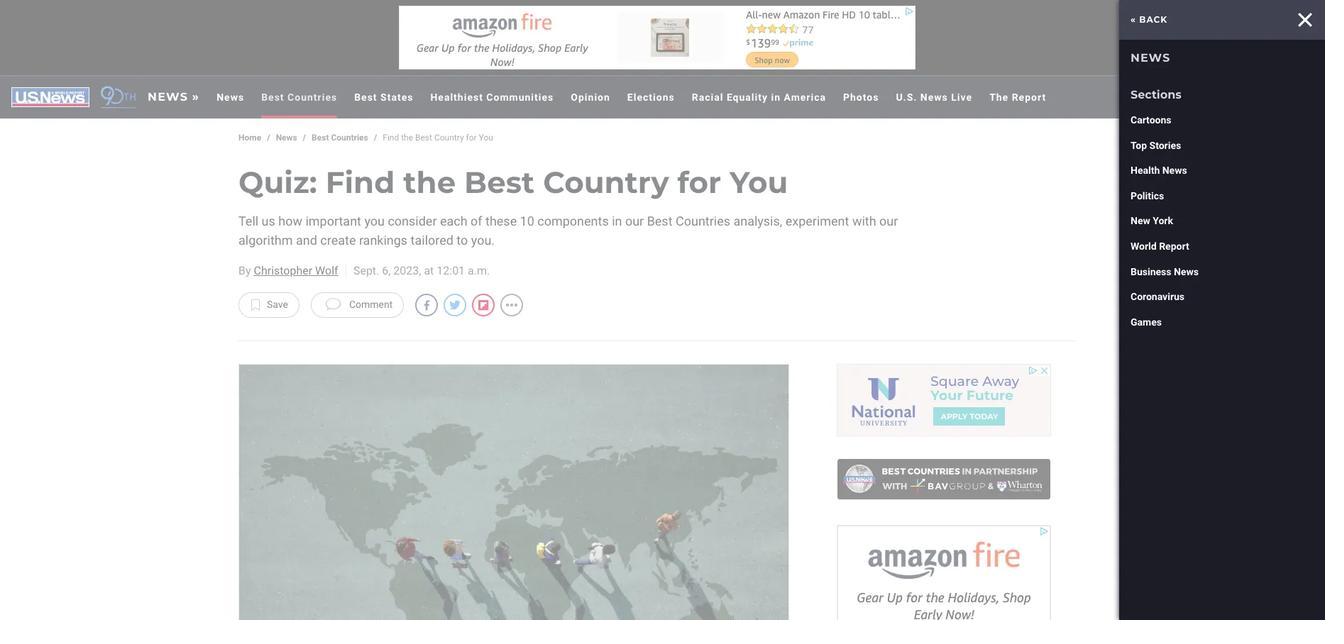 Task type: vqa. For each thing, say whether or not it's contained in the screenshot.
2nd Border from the bottom
no



Task type: locate. For each thing, give the bounding box(es) containing it.
2 vertical spatial advertisement region
[[838, 526, 1051, 621]]

to
[[457, 233, 468, 248]]

1 vertical spatial best countries
[[312, 133, 368, 143]]

0 horizontal spatial you
[[479, 133, 493, 143]]

photos
[[843, 92, 879, 103]]

health news link
[[1125, 158, 1320, 184]]

news right business
[[1174, 266, 1199, 277]]

0 horizontal spatial country
[[434, 133, 464, 143]]

the report link
[[981, 76, 1055, 119]]

« back button
[[1125, 9, 1174, 31]]

new york link
[[1125, 209, 1320, 234]]

report up business news
[[1159, 241, 1190, 252]]

report for world report
[[1159, 241, 1190, 252]]

u.s. news live
[[896, 92, 973, 103]]

country
[[434, 133, 464, 143], [543, 164, 669, 201]]

news left »
[[1131, 41, 1164, 55]]

0 vertical spatial countries
[[288, 92, 337, 103]]

coronavirus link
[[1125, 285, 1320, 310]]

best inside tell us how important you consider each of these 10 components in our best countries analysis, experiment with our algorithm and create rankings tailored to you.
[[647, 214, 673, 229]]

report inside world report link
[[1159, 241, 1190, 252]]

2 our from the left
[[880, 214, 898, 229]]

health
[[1131, 165, 1160, 176]]

0 horizontal spatial in
[[612, 214, 622, 229]]

sept.
[[354, 264, 379, 278]]

best
[[261, 92, 284, 103], [354, 92, 377, 103], [312, 133, 329, 143], [415, 133, 432, 143], [464, 164, 535, 201], [647, 214, 673, 229]]

games link
[[1125, 310, 1320, 335]]

« back
[[1131, 14, 1168, 25]]

the
[[990, 92, 1009, 103]]

by christopher wolf | sept. 6, 2023, at 12:01 a.m.
[[239, 261, 490, 281]]

comment
[[349, 299, 393, 310]]

news right home
[[276, 133, 297, 143]]

0 vertical spatial the
[[401, 133, 413, 143]]

our right with
[[880, 214, 898, 229]]

best countries link up home
[[253, 76, 346, 119]]

1 vertical spatial best countries link
[[312, 133, 368, 144]]

1 horizontal spatial for
[[678, 164, 721, 201]]

tell
[[239, 214, 259, 229]]

countries
[[288, 92, 337, 103], [331, 133, 368, 143], [676, 214, 731, 229]]

the down 'states'
[[401, 133, 413, 143]]

news link
[[1131, 11, 1171, 25], [1131, 51, 1171, 65], [208, 76, 253, 119], [142, 84, 205, 109], [276, 133, 297, 144]]

1 vertical spatial for
[[678, 164, 721, 201]]

0 horizontal spatial our
[[625, 214, 644, 229]]

communities
[[487, 92, 554, 103]]

in
[[771, 92, 781, 103], [612, 214, 622, 229]]

1 vertical spatial country
[[543, 164, 669, 201]]

1 vertical spatial you
[[730, 164, 788, 201]]

best countries link
[[253, 76, 346, 119], [312, 133, 368, 144]]

news link up home
[[208, 76, 253, 119]]

you
[[479, 133, 493, 143], [730, 164, 788, 201]]

news link right "90th anniversary logo"
[[142, 84, 205, 109]]

u.s.
[[896, 92, 918, 103]]

news left live
[[921, 92, 948, 103]]

in right "equality"
[[771, 92, 781, 103]]

1 vertical spatial find
[[326, 164, 395, 201]]

top
[[1131, 140, 1147, 151]]

0 vertical spatial you
[[479, 133, 493, 143]]

experiment
[[786, 214, 849, 229]]

the
[[401, 133, 413, 143], [403, 164, 456, 201]]

the up consider
[[403, 164, 456, 201]]

0 vertical spatial in
[[771, 92, 781, 103]]

by
[[239, 264, 251, 278]]

report
[[1012, 92, 1047, 103], [1159, 241, 1190, 252]]

algorithm
[[239, 233, 293, 248]]

our right components
[[625, 214, 644, 229]]

12:01
[[437, 264, 465, 278]]

close image
[[1288, 13, 1302, 27], [1299, 13, 1313, 27]]

0 vertical spatial find
[[383, 133, 399, 143]]

0 vertical spatial country
[[434, 133, 464, 143]]

opinion
[[571, 92, 610, 103]]

0 horizontal spatial report
[[1012, 92, 1047, 103]]

elections link
[[619, 76, 684, 119]]

1 horizontal spatial report
[[1159, 241, 1190, 252]]

new york
[[1131, 215, 1174, 227]]

create
[[320, 233, 356, 248]]

news inside health news link
[[1163, 165, 1188, 176]]

advertisement region
[[399, 6, 916, 70], [838, 365, 1051, 436], [838, 526, 1051, 621]]

0 horizontal spatial for
[[466, 133, 477, 143]]

1 our from the left
[[625, 214, 644, 229]]

best countries
[[261, 92, 337, 103], [312, 133, 368, 143]]

a.m.
[[468, 264, 490, 278]]

1 horizontal spatial our
[[880, 214, 898, 229]]

news inside u.s. news live link
[[921, 92, 948, 103]]

racial equality in america link
[[684, 76, 835, 119]]

country up components
[[543, 164, 669, 201]]

world report link
[[1125, 234, 1320, 260]]

1 horizontal spatial you
[[730, 164, 788, 201]]

politics link
[[1125, 184, 1320, 209]]

you.
[[471, 233, 495, 248]]

find
[[383, 133, 399, 143], [326, 164, 395, 201]]

90th anniversary logo image
[[101, 86, 136, 109]]

best countries link for news link to the right of home link
[[312, 133, 368, 144]]

live
[[952, 92, 973, 103]]

news right "90th anniversary logo"
[[148, 90, 188, 104]]

1 vertical spatial in
[[612, 214, 622, 229]]

you up analysis,
[[730, 164, 788, 201]]

2 vertical spatial countries
[[676, 214, 731, 229]]

find up you
[[326, 164, 395, 201]]

find down 'states'
[[383, 133, 399, 143]]

report right the
[[1012, 92, 1047, 103]]

0 vertical spatial best countries link
[[253, 76, 346, 119]]

consider
[[388, 214, 437, 229]]

report for the report
[[1012, 92, 1047, 103]]

you down healthiest communities link
[[479, 133, 493, 143]]

news inside business news link
[[1174, 266, 1199, 277]]

photos link
[[835, 76, 888, 119]]

elections
[[628, 92, 675, 103]]

1 horizontal spatial in
[[771, 92, 781, 103]]

for
[[466, 133, 477, 143], [678, 164, 721, 201]]

stories
[[1150, 140, 1182, 151]]

news up news »
[[1131, 11, 1171, 25]]

each
[[440, 214, 468, 229]]

country down healthiest
[[434, 133, 464, 143]]

york
[[1153, 215, 1174, 227]]

0 vertical spatial report
[[1012, 92, 1047, 103]]

news up home
[[217, 92, 244, 103]]

you
[[364, 214, 385, 229]]

best inside best states link
[[354, 92, 377, 103]]

best countries link down best states link
[[312, 133, 368, 144]]

our
[[625, 214, 644, 229], [880, 214, 898, 229]]

politics
[[1131, 190, 1165, 201]]

business news link
[[1125, 260, 1320, 285]]

us
[[262, 214, 275, 229]]

news down 'stories'
[[1163, 165, 1188, 176]]

1 vertical spatial advertisement region
[[838, 365, 1051, 436]]

components
[[538, 214, 609, 229]]

1 vertical spatial report
[[1159, 241, 1190, 252]]

at
[[424, 264, 434, 278]]

in right components
[[612, 214, 622, 229]]



Task type: describe. For each thing, give the bounding box(es) containing it.
news »
[[1131, 41, 1173, 55]]

healthiest communities
[[431, 92, 554, 103]]

healthiest
[[431, 92, 483, 103]]

racial
[[692, 92, 724, 103]]

cartoons link
[[1125, 108, 1320, 133]]

and
[[296, 233, 317, 248]]

0 vertical spatial advertisement region
[[399, 6, 916, 70]]

save
[[267, 299, 288, 310]]

home
[[239, 133, 261, 143]]

new
[[1131, 215, 1151, 227]]

|
[[344, 261, 348, 281]]

in inside tell us how important you consider each of these 10 components in our best countries analysis, experiment with our algorithm and create rankings tailored to you.
[[612, 214, 622, 229]]

0 vertical spatial for
[[466, 133, 477, 143]]

tailored
[[411, 233, 454, 248]]

christopher
[[254, 264, 312, 278]]

1 vertical spatial countries
[[331, 133, 368, 143]]

countries inside tell us how important you consider each of these 10 components in our best countries analysis, experiment with our algorithm and create rankings tailored to you.
[[676, 214, 731, 229]]

sections
[[1131, 88, 1182, 102]]

top stories
[[1131, 140, 1182, 151]]

opinion link
[[562, 76, 619, 119]]

find the best country for you
[[383, 133, 493, 143]]

wolf
[[315, 264, 338, 278]]

cartoons
[[1131, 114, 1172, 126]]

america
[[784, 92, 826, 103]]

coronavirus
[[1131, 291, 1185, 303]]

news link up news »
[[1131, 11, 1171, 25]]

u.s. news live link
[[888, 76, 981, 119]]

news up sections
[[1131, 51, 1171, 65]]

world report
[[1131, 241, 1190, 252]]

these
[[486, 214, 517, 229]]

how
[[278, 214, 302, 229]]

10
[[520, 214, 534, 229]]

health news
[[1131, 165, 1188, 176]]

equality
[[727, 92, 768, 103]]

1 horizontal spatial country
[[543, 164, 669, 201]]

best states link
[[346, 76, 422, 119]]

business news
[[1131, 266, 1199, 277]]

top stories link
[[1125, 133, 1320, 158]]

rankings
[[359, 233, 408, 248]]

tell us how important you consider each of these 10 components in our best countries analysis, experiment with our algorithm and create rankings tailored to you.
[[239, 214, 898, 248]]

best states
[[354, 92, 414, 103]]

1 close image from the left
[[1288, 13, 1302, 27]]

of
[[471, 214, 482, 229]]

best countries link for best states link
[[253, 76, 346, 119]]

world
[[1131, 241, 1157, 252]]

6,
[[382, 264, 391, 278]]

christopher wolf link
[[254, 264, 338, 278]]

games
[[1131, 316, 1162, 328]]

with
[[853, 214, 877, 229]]

0 vertical spatial best countries
[[261, 92, 337, 103]]

news link up sections
[[1131, 51, 1171, 65]]

analysis,
[[734, 214, 783, 229]]

group of young adults, photographed from above, on various painted tarmac surface, at sunrise. image
[[239, 364, 789, 621]]

important
[[306, 214, 361, 229]]

1 vertical spatial the
[[403, 164, 456, 201]]

comment button
[[311, 293, 404, 318]]

the report
[[990, 92, 1047, 103]]

news link right home link
[[276, 133, 297, 144]]

save button
[[239, 293, 300, 318]]

quiz:
[[239, 164, 317, 201]]

u.s. news and world report logo image
[[11, 87, 89, 107]]

quiz: find the best country for you
[[239, 164, 788, 201]]

healthiest communities link
[[422, 76, 562, 119]]

racial equality in america
[[692, 92, 826, 103]]

business
[[1131, 266, 1172, 277]]

home link
[[239, 133, 261, 144]]

states
[[381, 92, 414, 103]]

»
[[1167, 41, 1173, 55]]

2023,
[[394, 264, 421, 278]]

2 close image from the left
[[1299, 13, 1313, 27]]



